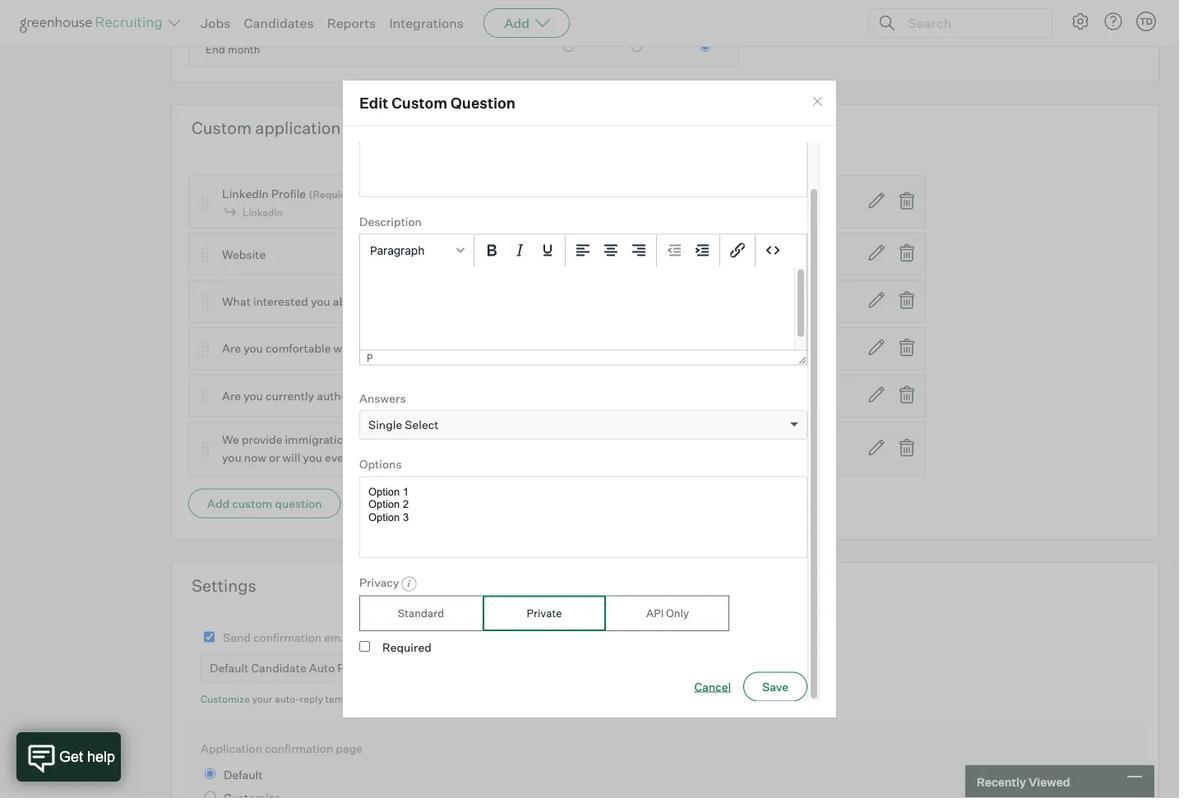 Task type: vqa. For each thing, say whether or not it's contained in the screenshot.
the Candidates to Schedule
no



Task type: describe. For each thing, give the bounding box(es) containing it.
private option
[[483, 595, 606, 631]]

and
[[353, 433, 373, 447]]

in inside we provide immigration and sponsorship support to new employees based on their unique circumstances. do you now or will you ever require sponsorship to work in the us?
[[503, 451, 513, 465]]

what
[[222, 294, 251, 309]]

in right lawfully
[[463, 389, 473, 403]]

copy
[[376, 496, 404, 511]]

days
[[539, 341, 565, 356]]

Search text field
[[904, 11, 1037, 35]]

end month
[[206, 43, 260, 56]]

week?
[[576, 341, 611, 356]]

job
[[479, 496, 495, 511]]

private
[[527, 606, 562, 620]]

confirmation for send
[[253, 630, 322, 645]]

save
[[762, 679, 789, 694]]

copy from another job button
[[357, 489, 514, 519]]

0 horizontal spatial the
[[475, 389, 493, 403]]

Website text field
[[359, 115, 807, 197]]

copy from another job
[[376, 496, 495, 511]]

3 toolbar from the left
[[657, 234, 720, 266]]

questions
[[344, 117, 420, 138]]

0 vertical spatial sponsorship
[[376, 433, 442, 447]]

support
[[445, 433, 487, 447]]

add for add custom question
[[207, 496, 230, 511]]

you left the currently
[[244, 389, 263, 403]]

single select
[[368, 417, 439, 432]]

jobs link
[[201, 15, 231, 31]]

description
[[359, 214, 422, 229]]

office
[[407, 341, 437, 356]]

are for are you currently authorized to work lawfully in the us?
[[222, 389, 241, 403]]

we provide immigration and sponsorship support to new employees based on their unique circumstances. do you now or will you ever require sponsorship to work in the us?
[[222, 433, 807, 465]]

templates.
[[325, 693, 375, 706]]

p
[[367, 351, 373, 363]]

candidates
[[244, 15, 314, 31]]

are for are you comfortable working in an office in san francisco 5 days a week? (required)
[[222, 341, 241, 356]]

candidates
[[369, 630, 429, 645]]

will
[[283, 451, 300, 465]]

integrations link
[[389, 15, 464, 31]]

in left san
[[439, 341, 449, 356]]

default for default
[[224, 768, 263, 783]]

we
[[222, 433, 239, 447]]

unique
[[668, 433, 705, 447]]

work inside we provide immigration and sponsorship support to new employees based on their unique circumstances. do you now or will you ever require sponsorship to work in the us?
[[474, 451, 501, 465]]

reports link
[[327, 15, 376, 31]]

month
[[228, 43, 260, 56]]

recently viewed
[[977, 775, 1070, 789]]

circumstances.
[[707, 433, 790, 447]]

default for default candidate auto reply
[[210, 661, 249, 676]]

you down immigration
[[303, 451, 322, 465]]

page
[[336, 741, 363, 756]]

td
[[1140, 16, 1153, 27]]

td button
[[1136, 12, 1156, 31]]

to left new
[[490, 433, 501, 447]]

select
[[405, 417, 439, 432]]

another
[[434, 496, 476, 511]]

standard
[[398, 606, 444, 620]]

add custom question
[[207, 496, 322, 511]]

you left about
[[311, 294, 330, 309]]

reports
[[327, 15, 376, 31]]

jobs
[[201, 15, 231, 31]]

provide
[[242, 433, 282, 447]]

single select option
[[368, 417, 439, 432]]

0 horizontal spatial us?
[[495, 389, 518, 403]]

standard option
[[359, 595, 483, 631]]

configure image
[[1071, 12, 1090, 31]]

confirmation for application
[[265, 741, 333, 756]]

edit
[[359, 93, 388, 112]]

0 horizontal spatial work
[[391, 389, 417, 403]]

Enter each option on a new line. text field
[[359, 476, 807, 558]]

td button
[[1133, 8, 1159, 35]]

send
[[223, 630, 251, 645]]

only
[[666, 606, 689, 620]]

greenhouse recruiting image
[[20, 13, 168, 33]]

to right the email
[[356, 630, 367, 645]]

api only
[[646, 606, 689, 620]]

paragraph button
[[363, 236, 470, 264]]

question
[[451, 93, 516, 112]]

candidate
[[251, 661, 306, 676]]

api
[[646, 606, 664, 620]]

reply
[[337, 661, 368, 676]]

require
[[351, 451, 389, 465]]

add for add
[[504, 15, 530, 31]]

reply
[[300, 693, 323, 706]]

single
[[368, 417, 402, 432]]

recently
[[977, 775, 1026, 789]]

1 vertical spatial sponsorship
[[392, 451, 458, 465]]

customize your auto-reply templates.
[[201, 693, 375, 706]]

an
[[392, 341, 405, 356]]

custom
[[232, 496, 272, 511]]

viewed
[[1029, 775, 1070, 789]]

resize image
[[798, 356, 807, 364]]

api only option
[[606, 595, 729, 631]]

close image
[[811, 95, 824, 108]]



Task type: locate. For each thing, give the bounding box(es) containing it.
add inside add popup button
[[504, 15, 530, 31]]

candidates link
[[244, 15, 314, 31]]

sponsorship
[[376, 433, 442, 447], [392, 451, 458, 465]]

authorized
[[317, 389, 375, 403]]

are down what
[[222, 341, 241, 356]]

0 horizontal spatial custom
[[192, 117, 252, 138]]

paragraph group
[[360, 234, 807, 266]]

edit custom question dialog
[[342, 80, 837, 719]]

end
[[206, 43, 225, 56]]

1 vertical spatial confirmation
[[265, 741, 333, 756]]

p button
[[367, 351, 373, 363]]

immigration
[[285, 433, 350, 447]]

0 vertical spatial are
[[222, 341, 241, 356]]

work up single select
[[391, 389, 417, 403]]

your
[[252, 693, 273, 706]]

custom up questions
[[392, 93, 448, 112]]

custom left "application"
[[192, 117, 252, 138]]

you left comfortable
[[244, 341, 263, 356]]

edit custom question
[[359, 93, 516, 112]]

in left an
[[379, 341, 389, 356]]

customize link
[[201, 693, 250, 706]]

default down application
[[224, 768, 263, 783]]

san
[[452, 341, 472, 356]]

on
[[624, 433, 638, 447]]

us?
[[495, 389, 518, 403], [535, 451, 558, 465]]

cancel link
[[694, 678, 731, 695]]

to down the support
[[461, 451, 472, 465]]

send confirmation email to candidates
[[223, 630, 429, 645]]

1 vertical spatial default
[[224, 768, 263, 783]]

work
[[391, 389, 417, 403], [474, 451, 501, 465]]

are up we
[[222, 389, 241, 403]]

to
[[377, 389, 388, 403], [490, 433, 501, 447], [461, 451, 472, 465], [356, 630, 367, 645]]

auto-
[[275, 693, 300, 706]]

0 vertical spatial custom
[[392, 93, 448, 112]]

you down we
[[222, 451, 242, 465]]

interested
[[253, 294, 308, 309]]

from
[[407, 496, 432, 511]]

us? up new
[[495, 389, 518, 403]]

application
[[201, 741, 262, 756]]

employees
[[528, 433, 586, 447]]

linkedin for linkedin profile (required)
[[222, 186, 269, 201]]

1 vertical spatial the
[[515, 451, 533, 465]]

1 horizontal spatial the
[[515, 451, 533, 465]]

options
[[359, 457, 402, 471]]

1 vertical spatial add
[[207, 496, 230, 511]]

Required checkbox
[[359, 641, 370, 652]]

1 vertical spatial (required)
[[613, 343, 666, 355]]

default candidate auto reply option
[[210, 661, 368, 676]]

or
[[269, 451, 280, 465]]

1 horizontal spatial work
[[474, 451, 501, 465]]

(required) right week?
[[613, 343, 666, 355]]

comfortable
[[266, 341, 331, 356]]

0 vertical spatial (required)
[[308, 188, 361, 200]]

ever
[[325, 451, 348, 465]]

0 horizontal spatial (required)
[[308, 188, 361, 200]]

0 vertical spatial confirmation
[[253, 630, 322, 645]]

question
[[275, 496, 322, 511]]

add
[[504, 15, 530, 31], [207, 496, 230, 511]]

paragraph
[[370, 243, 425, 257]]

what interested you about adept?
[[222, 294, 406, 309]]

are you currently authorized to work lawfully in the us?
[[222, 389, 518, 403]]

1 vertical spatial us?
[[535, 451, 558, 465]]

save button
[[743, 672, 807, 701]]

linkedin down profile
[[243, 206, 283, 218]]

linkedin for linkedin
[[243, 206, 283, 218]]

1 horizontal spatial add
[[504, 15, 530, 31]]

application
[[255, 117, 341, 138]]

working
[[333, 341, 377, 356]]

1 vertical spatial linkedin
[[243, 206, 283, 218]]

based
[[589, 433, 622, 447]]

None checkbox
[[204, 632, 215, 643]]

confirmation up default candidate auto reply option
[[253, 630, 322, 645]]

are you comfortable working in an office in san francisco 5 days a week? (required)
[[222, 341, 666, 356]]

custom inside dialog
[[392, 93, 448, 112]]

0 vertical spatial the
[[475, 389, 493, 403]]

1 horizontal spatial custom
[[392, 93, 448, 112]]

default candidate auto reply
[[210, 661, 368, 676]]

0 vertical spatial linkedin
[[222, 186, 269, 201]]

0 vertical spatial add
[[504, 15, 530, 31]]

auto
[[309, 661, 335, 676]]

customize
[[201, 693, 250, 706]]

2 are from the top
[[222, 389, 241, 403]]

(required) inside are you comfortable working in an office in san francisco 5 days a week? (required)
[[613, 343, 666, 355]]

None radio
[[563, 0, 574, 4], [632, 41, 642, 52], [205, 792, 215, 798], [563, 0, 574, 4], [632, 41, 642, 52], [205, 792, 215, 798]]

1 vertical spatial work
[[474, 451, 501, 465]]

do
[[792, 433, 807, 447]]

answers
[[359, 391, 406, 405]]

francisco
[[475, 341, 527, 356]]

new
[[503, 433, 525, 447]]

1 toolbar from the left
[[474, 234, 566, 266]]

required
[[382, 640, 432, 654]]

1 horizontal spatial (required)
[[613, 343, 666, 355]]

settings
[[192, 575, 256, 596]]

cancel
[[694, 679, 731, 694]]

in down new
[[503, 451, 513, 465]]

privacy
[[359, 575, 399, 590]]

sponsorship down select
[[392, 451, 458, 465]]

to up single
[[377, 389, 388, 403]]

profile
[[271, 186, 306, 201]]

in
[[379, 341, 389, 356], [439, 341, 449, 356], [463, 389, 473, 403], [503, 451, 513, 465]]

5
[[530, 341, 537, 356]]

(required) right profile
[[308, 188, 361, 200]]

integrations
[[389, 15, 464, 31]]

add inside the add custom question button
[[207, 496, 230, 511]]

0 vertical spatial us?
[[495, 389, 518, 403]]

their
[[640, 433, 665, 447]]

the inside we provide immigration and sponsorship support to new employees based on their unique circumstances. do you now or will you ever require sponsorship to work in the us?
[[515, 451, 533, 465]]

0 vertical spatial default
[[210, 661, 249, 676]]

custom application questions
[[192, 117, 420, 138]]

the down new
[[515, 451, 533, 465]]

linkedin
[[222, 186, 269, 201], [243, 206, 283, 218]]

1 vertical spatial are
[[222, 389, 241, 403]]

currently
[[266, 389, 314, 403]]

the right lawfully
[[475, 389, 493, 403]]

sponsorship down single select
[[376, 433, 442, 447]]

(required) inside linkedin profile (required)
[[308, 188, 361, 200]]

us? down employees
[[535, 451, 558, 465]]

website
[[222, 247, 266, 261]]

confirmation left page
[[265, 741, 333, 756]]

now
[[244, 451, 266, 465]]

0 vertical spatial work
[[391, 389, 417, 403]]

2 toolbar from the left
[[566, 234, 657, 266]]

add custom question button
[[188, 489, 341, 519]]

are
[[222, 341, 241, 356], [222, 389, 241, 403]]

default up "customize"
[[210, 661, 249, 676]]

linkedin profile (required)
[[222, 186, 361, 201]]

toolbar
[[474, 234, 566, 266], [566, 234, 657, 266], [657, 234, 720, 266]]

application confirmation page
[[201, 741, 363, 756]]

linkedin left profile
[[222, 186, 269, 201]]

1 vertical spatial custom
[[192, 117, 252, 138]]

the
[[475, 389, 493, 403], [515, 451, 533, 465]]

add button
[[484, 8, 570, 38]]

work down the support
[[474, 451, 501, 465]]

1 are from the top
[[222, 341, 241, 356]]

None radio
[[563, 41, 574, 52], [700, 41, 710, 52], [205, 769, 215, 780], [563, 41, 574, 52], [700, 41, 710, 52], [205, 769, 215, 780]]

(required)
[[308, 188, 361, 200], [613, 343, 666, 355]]

0 horizontal spatial add
[[207, 496, 230, 511]]

us? inside we provide immigration and sponsorship support to new employees based on their unique circumstances. do you now or will you ever require sponsorship to work in the us?
[[535, 451, 558, 465]]

lawfully
[[419, 389, 460, 403]]

email
[[324, 630, 353, 645]]

1 horizontal spatial us?
[[535, 451, 558, 465]]

about
[[333, 294, 364, 309]]



